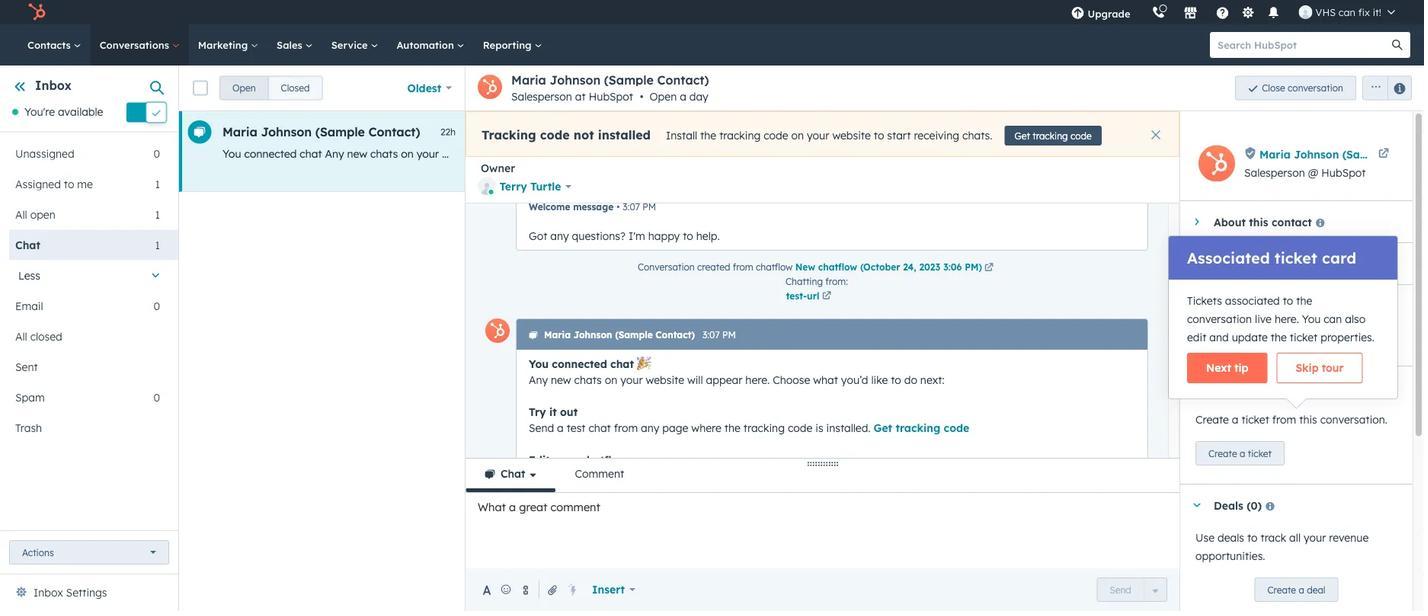 Task type: vqa. For each thing, say whether or not it's contained in the screenshot.
the bottommost conversations
yes



Task type: locate. For each thing, give the bounding box(es) containing it.
0 horizontal spatial chatflow
[[581, 453, 627, 466]]

about
[[1214, 215, 1246, 228]]

hubspot right at
[[589, 90, 633, 103]]

to right associated at the right of the page
[[1283, 294, 1294, 308]]

0 horizontal spatial out
[[560, 405, 578, 418]]

you'd up installed.
[[841, 373, 869, 386]]

salesperson left at
[[511, 90, 572, 103]]

0 horizontal spatial new
[[347, 147, 367, 160]]

maria for maria johnson (sample contact) 3:07 pm
[[544, 329, 571, 341]]

24,
[[903, 261, 917, 272]]

will up try it out send a test chat from any page where the tracking code is installed. get tracking code
[[687, 373, 703, 386]]

0 horizontal spatial any
[[325, 147, 344, 160]]

1 vertical spatial this
[[1300, 413, 1318, 426]]

0 vertical spatial (0)
[[1326, 299, 1341, 312]]

receiving
[[914, 129, 960, 142]]

caret image for deals (0)
[[1193, 503, 1202, 507]]

team's
[[718, 565, 751, 578]]

website down 22h
[[442, 147, 481, 160]]

1 0 from the top
[[154, 147, 160, 160]]

johnson for maria johnson (sample contac
[[1294, 147, 1339, 161]]

0 horizontal spatial appear
[[502, 147, 539, 160]]

johnson inside maria johnson (sample contact) salesperson at hubspot • open a day
[[550, 72, 601, 88]]

2 vertical spatial 1
[[155, 238, 160, 251]]

search button
[[1385, 32, 1411, 58]]

0 vertical spatial is
[[1078, 147, 1086, 160]]

tracking right chats.
[[1033, 130, 1068, 141]]

caret image for other conversations (0) dropdown button
[[1193, 304, 1202, 308]]

1 all from the top
[[15, 208, 27, 221]]

1 horizontal spatial try
[[744, 147, 759, 160]]

0 horizontal spatial you'd
[[637, 147, 665, 160]]

test
[[829, 147, 848, 160], [567, 421, 586, 434]]

0 vertical spatial send
[[791, 147, 817, 160]]

0 vertical spatial conversation
[[1288, 82, 1344, 94]]

code
[[540, 127, 570, 143], [764, 129, 789, 142], [1071, 130, 1092, 141], [1050, 147, 1075, 160], [788, 421, 813, 434], [944, 421, 970, 434]]

0 vertical spatial caret image
[[1195, 217, 1199, 226]]

0 vertical spatial website
[[833, 129, 871, 142]]

caret image left the about
[[1195, 217, 1199, 226]]

tracking code not installed alert
[[466, 111, 1180, 157]]

is inside row
[[1078, 147, 1086, 160]]

1 vertical spatial will
[[1294, 332, 1310, 345]]

0 vertical spatial live
[[1255, 312, 1272, 326]]

1 vertical spatial choose
[[773, 373, 810, 386]]

ticket up the skip
[[1290, 331, 1318, 344]]

2 1 from the top
[[155, 208, 160, 221]]

0 horizontal spatial page
[[663, 421, 689, 434]]

chats inside row
[[370, 147, 398, 160]]

0 horizontal spatial try
[[529, 405, 546, 418]]

chat
[[300, 147, 322, 160], [851, 147, 873, 160], [611, 357, 634, 370], [589, 421, 611, 434], [599, 469, 621, 482], [564, 565, 587, 578]]

availability.
[[754, 565, 811, 578]]

1 horizontal spatial out
[[772, 147, 788, 160]]

do up get tracking code link
[[905, 373, 918, 386]]

page down receiving
[[925, 147, 951, 160]]

2 all from the top
[[15, 330, 27, 343]]

can inside tickets associated to the conversation live here. you can also edit and update the ticket properties.
[[1324, 312, 1342, 326]]

page up edit your chatflow manage your chat messaging and automation.
[[663, 421, 689, 434]]

caret image for about this contact
[[1195, 217, 1199, 226]]

1 1 from the top
[[155, 177, 160, 190]]

group
[[220, 76, 323, 100], [1357, 76, 1412, 100]]

can left also
[[1324, 312, 1342, 326]]

what a great comment
[[478, 500, 601, 514]]

your inside row
[[417, 147, 439, 160]]

2 vertical spatial 0
[[154, 390, 160, 404]]

deals
[[1218, 531, 1245, 545]]

3:06
[[944, 261, 962, 272]]

to up get tracking code link
[[891, 373, 902, 386]]

1 horizontal spatial group
[[1357, 76, 1412, 100]]

conversations up the past conversations will live here.
[[1248, 299, 1322, 312]]

website left the start
[[833, 129, 871, 142]]

all open
[[15, 208, 55, 221]]

revenue
[[1329, 531, 1369, 545]]

live inside tickets associated to the conversation live here. you can also edit and update the ticket properties.
[[1255, 312, 1272, 326]]

terry turtle
[[500, 180, 561, 193]]

appear up try it out send a test chat from any page where the tracking code is installed. get tracking code
[[706, 373, 743, 386]]

0 horizontal spatial this
[[1249, 215, 1269, 228]]

1 vertical spatial 0
[[154, 299, 160, 312]]

any
[[325, 147, 344, 160], [529, 373, 548, 386]]

(sample inside row
[[315, 124, 365, 139]]

caret image
[[1195, 217, 1199, 226], [1193, 503, 1202, 507]]

chat
[[15, 238, 40, 251], [501, 467, 526, 481]]

conversations inside dropdown button
[[1248, 299, 1322, 312]]

ticket down create a ticket from this conversation.
[[1248, 448, 1272, 459]]

what up installed.
[[813, 373, 838, 386]]

0 vertical spatial it
[[762, 147, 769, 160]]

deals (0) button
[[1181, 485, 1398, 526]]

0 vertical spatial what
[[610, 147, 634, 160]]

1 vertical spatial like
[[871, 373, 888, 386]]

group down search button at the right of page
[[1357, 76, 1412, 100]]

manage
[[529, 469, 570, 482]]

caret image left ticket
[[1193, 385, 1202, 389]]

you inside row
[[223, 147, 241, 160]]

1 horizontal spatial and
[[1210, 331, 1229, 344]]

a up manage
[[557, 421, 564, 434]]

from
[[876, 147, 900, 160], [733, 261, 754, 272], [1273, 413, 1297, 426], [614, 421, 638, 434]]

happy
[[648, 229, 680, 242]]

a
[[680, 90, 687, 103], [820, 147, 826, 160], [1232, 413, 1239, 426], [557, 421, 564, 434], [1240, 448, 1246, 459], [509, 500, 516, 514], [1299, 584, 1305, 596]]

get inside try it out send a test chat from any page where the tracking code is installed. get tracking code
[[874, 421, 893, 434]]

contact) inside maria johnson (sample contact) salesperson at hubspot • open a day
[[657, 72, 709, 88]]

salesperson left "@"
[[1245, 166, 1305, 179]]

you'd down installed
[[637, 147, 665, 160]]

open left day
[[650, 90, 677, 103]]

0 vertical spatial where
[[954, 147, 984, 160]]

1 vertical spatial (0)
[[1247, 499, 1262, 512]]

chat inside try it out send a test chat from any page where the tracking code is installed. get tracking code
[[589, 421, 611, 434]]

here. inside 'you connected chat 🎉 any new chats on your website will appear here. choose what you'd like to do next:'
[[746, 373, 770, 386]]

on
[[792, 129, 804, 142], [401, 147, 414, 160], [605, 373, 618, 386], [677, 565, 689, 578]]

what down installed
[[610, 147, 634, 160]]

hubspot
[[589, 90, 633, 103], [1322, 166, 1366, 179]]

0 vertical spatial connected
[[244, 147, 297, 160]]

live up skip tour
[[1313, 332, 1330, 345]]

2 horizontal spatial you
[[1302, 312, 1321, 326]]

1 vertical spatial •
[[617, 201, 620, 213]]

conversations
[[1248, 299, 1322, 312], [1221, 332, 1291, 345]]

inbox settings
[[34, 586, 107, 599]]

1 horizontal spatial this
[[1300, 413, 1318, 426]]

you inside 'you connected chat 🎉 any new chats on your website will appear here. choose what you'd like to do next:'
[[529, 357, 549, 370]]

1 vertical spatial new
[[551, 373, 571, 386]]

next tip button
[[1187, 353, 1268, 383]]

a left day
[[680, 90, 687, 103]]

past
[[1196, 332, 1218, 345]]

this down the ticket dropdown button
[[1300, 413, 1318, 426]]

create inside button
[[1209, 448, 1237, 459]]

tracking
[[720, 129, 761, 142], [1033, 130, 1068, 141], [1006, 147, 1047, 160], [744, 421, 785, 434], [896, 421, 941, 434]]

conversation down other
[[1187, 312, 1252, 326]]

chats.
[[963, 129, 993, 142]]

chat up less
[[15, 238, 40, 251]]

menu
[[1061, 0, 1406, 24]]

0 vertical spatial caret image
[[1193, 304, 1202, 308]]

link opens in a new window image
[[985, 261, 994, 275], [985, 263, 994, 272]]

pm up i'm
[[643, 201, 656, 213]]

open down marketing link
[[232, 82, 256, 94]]

1 horizontal spatial new
[[551, 373, 571, 386]]

1 vertical spatial any
[[551, 229, 569, 242]]

associated
[[1187, 248, 1270, 268]]

this right the about
[[1249, 215, 1269, 228]]

2 horizontal spatial will
[[1294, 332, 1310, 345]]

caret image left deals
[[1193, 503, 1202, 507]]

to inside row
[[687, 147, 698, 160]]

chatting from:
[[786, 276, 848, 287]]

(0) right deals
[[1247, 499, 1262, 512]]

0 horizontal spatial chats
[[370, 147, 398, 160]]

ticket down contact
[[1275, 248, 1318, 268]]

sent
[[15, 360, 38, 373]]

chatflow up comment
[[581, 453, 627, 466]]

here. down tracking code not installed
[[542, 147, 566, 160]]

3 0 from the top
[[154, 390, 160, 404]]

3:07 up i'm
[[623, 201, 640, 213]]

2 horizontal spatial website
[[833, 129, 871, 142]]

where down chats.
[[954, 147, 984, 160]]

any down the start
[[903, 147, 922, 160]]

contact) for maria johnson (sample contact) 3:07 pm
[[656, 329, 695, 341]]

up
[[548, 565, 561, 578]]

salesperson inside maria johnson (sample contact) salesperson at hubspot • open a day
[[511, 90, 572, 103]]

1 vertical spatial chat
[[501, 467, 526, 481]]

on inside 'you connected chat 🎉 any new chats on your website will appear here. choose what you'd like to do next:'
[[605, 373, 618, 386]]

you for you connected chat any new chats on your website will appear here. choose what you'd like to do next:  try it out  send a test chat from any page where the tracking code is installed: https://app.hubs
[[223, 147, 241, 160]]

1 vertical spatial you'd
[[841, 373, 869, 386]]

0 for unassigned
[[154, 147, 160, 160]]

tracking down "get tracking code"
[[1006, 147, 1047, 160]]

it inside try it out send a test chat from any page where the tracking code is installed. get tracking code
[[549, 405, 557, 418]]

choose inside live chat from maria johnson (sample contact) with context you connected chat
any new chats on your website will appear here. choose what you'd like to do next:

try it out 
send a test chat from any page where the tracking code is installed: https://app.hubs row
[[569, 147, 607, 160]]

22h
[[440, 126, 456, 138]]

associated deals region
[[1196, 529, 1398, 602]]

1 horizontal spatial chats
[[574, 373, 602, 386]]

caret image inside other conversations (0) dropdown button
[[1193, 304, 1202, 308]]

2 link opens in a new window image from the top
[[985, 263, 994, 272]]

any inside row
[[325, 147, 344, 160]]

closed
[[30, 330, 62, 343]]

chat button
[[466, 459, 556, 492]]

a up deals (0)
[[1240, 448, 1246, 459]]

1 horizontal spatial any
[[529, 373, 548, 386]]

contact
[[1272, 215, 1312, 228]]

1 vertical spatial out
[[560, 405, 578, 418]]

other conversations (0)
[[1214, 299, 1341, 312]]

what
[[610, 147, 634, 160], [813, 373, 838, 386]]

0 vertical spatial you'd
[[637, 147, 665, 160]]

1 vertical spatial next:
[[921, 373, 945, 386]]

0 horizontal spatial chat
[[15, 238, 40, 251]]

menu containing vhs can fix it!
[[1061, 0, 1406, 24]]

caret image inside about this contact dropdown button
[[1195, 217, 1199, 226]]

next tip
[[1207, 361, 1249, 375]]

(sample inside maria johnson (sample contact) salesperson at hubspot • open a day
[[604, 72, 654, 88]]

send button
[[1097, 578, 1145, 602]]

website down "🎉"
[[646, 373, 684, 386]]

0 horizontal spatial open
[[232, 82, 256, 94]]

0 vertical spatial 0
[[154, 147, 160, 160]]

0 vertical spatial any
[[903, 147, 922, 160]]

this
[[1249, 215, 1269, 228], [1300, 413, 1318, 426]]

1 horizontal spatial appear
[[706, 373, 743, 386]]

hubspot down the maria johnson (sample contac link in the right top of the page
[[1322, 166, 1366, 179]]

2 vertical spatial any
[[641, 421, 660, 434]]

maria
[[511, 72, 546, 88], [223, 124, 258, 139], [1260, 147, 1291, 161], [544, 329, 571, 341]]

like inside live chat from maria johnson (sample contact) with context you connected chat
any new chats on your website will appear here. choose what you'd like to do next:

try it out 
send a test chat from any page where the tracking code is installed: https://app.hubs row
[[668, 147, 684, 160]]

set
[[529, 565, 545, 578]]

test down install the tracking code on your website to start receiving chats.
[[829, 147, 848, 160]]

0 horizontal spatial pm
[[643, 201, 656, 213]]

maria inside maria johnson (sample contact) salesperson at hubspot • open a day
[[511, 72, 546, 88]]

get tracking code button
[[1005, 126, 1102, 145]]

choose down not
[[569, 147, 607, 160]]

1 vertical spatial and
[[682, 469, 701, 482]]

a left deal on the bottom right
[[1299, 584, 1305, 596]]

1 vertical spatial contact)
[[369, 124, 420, 139]]

like down the install in the left of the page
[[668, 147, 684, 160]]

2 vertical spatial you
[[529, 357, 549, 370]]

1 vertical spatial can
[[1324, 312, 1342, 326]]

to
[[874, 129, 884, 142], [687, 147, 698, 160], [64, 177, 74, 190], [683, 229, 693, 242], [1283, 294, 1294, 308], [891, 373, 902, 386], [1248, 531, 1258, 545]]

the
[[701, 129, 717, 142], [987, 147, 1003, 160], [1297, 294, 1313, 308], [1271, 331, 1287, 344], [725, 421, 741, 434]]

inbox up you're available
[[35, 78, 72, 93]]

1 horizontal spatial get
[[1015, 130, 1030, 141]]

your inside use deals to track all your revenue opportunities.
[[1304, 531, 1327, 545]]

close
[[1262, 82, 1286, 94]]

1 horizontal spatial like
[[871, 373, 888, 386]]

pm up 'you connected chat 🎉 any new chats on your website will appear here. choose what you'd like to do next:'
[[723, 329, 736, 341]]

conversations for (0)
[[1248, 299, 1322, 312]]

created
[[697, 261, 730, 272]]

connected inside row
[[244, 147, 297, 160]]

main content containing maria johnson (sample contact)
[[179, 66, 1424, 611]]

chat left manage
[[501, 467, 526, 481]]

you're
[[24, 105, 55, 119]]

send
[[791, 147, 817, 160], [529, 421, 554, 434], [1110, 584, 1132, 596]]

you're available image
[[12, 109, 18, 115]]

ticket
[[1214, 381, 1247, 394]]

to down the install in the left of the page
[[687, 147, 698, 160]]

create up deals
[[1209, 448, 1237, 459]]

1 group from the left
[[220, 76, 323, 100]]

1 vertical spatial any
[[529, 373, 548, 386]]

from up edit your chatflow manage your chat messaging and automation.
[[614, 421, 638, 434]]

link opens in a new window image
[[822, 290, 832, 303], [822, 292, 832, 301]]

new inside row
[[347, 147, 367, 160]]

less
[[18, 269, 40, 282]]

1 horizontal spatial 3:07
[[703, 329, 720, 341]]

caret image for the ticket dropdown button
[[1193, 385, 1202, 389]]

any up edit your chatflow manage your chat messaging and automation.
[[641, 421, 660, 434]]

this inside dropdown button
[[1249, 215, 1269, 228]]

contact) up day
[[657, 72, 709, 88]]

all for all open
[[15, 208, 27, 221]]

connected left "🎉"
[[552, 357, 607, 370]]

1 link opens in a new window image from the top
[[822, 290, 832, 303]]

connected for you connected chat any new chats on your website will appear here. choose what you'd like to do next:  try it out  send a test chat from any page where the tracking code is installed: https://app.hubs
[[244, 147, 297, 160]]

0 horizontal spatial you
[[223, 147, 241, 160]]

contact) down conversation
[[656, 329, 695, 341]]

maria johnson (sample contac
[[1260, 147, 1424, 161]]

create for create a ticket
[[1209, 448, 1237, 459]]

what inside 'you connected chat 🎉 any new chats on your website will appear here. choose what you'd like to do next:'
[[813, 373, 838, 386]]

here. inside row
[[542, 147, 566, 160]]

0 vertical spatial will
[[484, 147, 499, 160]]

all closed
[[15, 330, 62, 343]]

2 vertical spatial website
[[646, 373, 684, 386]]

the inside row
[[987, 147, 1003, 160]]

your inside 'you connected chat 🎉 any new chats on your website will appear here. choose what you'd like to do next:'
[[621, 373, 643, 386]]

(sample up installed
[[604, 72, 654, 88]]

chatflow up from: on the top
[[818, 261, 858, 272]]

deal
[[1307, 584, 1326, 596]]

upgrade image
[[1071, 7, 1085, 21]]

caret image
[[1193, 304, 1202, 308], [1193, 385, 1202, 389]]

group down sales
[[220, 76, 323, 100]]

2 horizontal spatial send
[[1110, 584, 1132, 596]]

1 horizontal spatial conversation
[[1288, 82, 1344, 94]]

try it out send a test chat from any page where the tracking code is installed. get tracking code
[[529, 405, 970, 434]]

caret image inside the ticket dropdown button
[[1193, 385, 1202, 389]]

0 vertical spatial conversations
[[1248, 299, 1322, 312]]

• up installed
[[640, 90, 644, 103]]

close image
[[1152, 130, 1161, 139]]

it up the 'edit'
[[549, 405, 557, 418]]

connected down maria johnson (sample contact) at the top left of the page
[[244, 147, 297, 160]]

contacts
[[27, 38, 74, 51]]

3:07 up 'you connected chat 🎉 any new chats on your website will appear here. choose what you'd like to do next:'
[[703, 329, 720, 341]]

get
[[1015, 130, 1030, 141], [874, 421, 893, 434]]

you'd
[[637, 147, 665, 160], [841, 373, 869, 386]]

new chatflow (october 24, 2023 3:06 pm) link
[[795, 261, 996, 275]]

chat up comment
[[589, 421, 611, 434]]

test-
[[786, 290, 807, 302]]

other
[[1214, 299, 1244, 312]]

from inside try it out send a test chat from any page where the tracking code is installed. get tracking code
[[614, 421, 638, 434]]

1 horizontal spatial open
[[650, 90, 677, 103]]

2 0 from the top
[[154, 299, 160, 312]]

try inside live chat from maria johnson (sample contact) with context you connected chat
any new chats on your website will appear here. choose what you'd like to do next:

try it out 
send a test chat from any page where the tracking code is installed: https://app.hubs row
[[744, 147, 759, 160]]

1 caret image from the top
[[1193, 304, 1202, 308]]

code inside get tracking code button
[[1071, 130, 1092, 141]]

0 vertical spatial test
[[829, 147, 848, 160]]

sales link
[[268, 24, 322, 66]]

will up owner
[[484, 147, 499, 160]]

2 caret image from the top
[[1193, 385, 1202, 389]]

a right what
[[509, 500, 516, 514]]

1 horizontal spatial it
[[762, 147, 769, 160]]

1 horizontal spatial is
[[1078, 147, 1086, 160]]

all inside button
[[15, 330, 27, 343]]

chatflow left new in the right top of the page
[[756, 261, 793, 272]]

1 vertical spatial hubspot
[[1322, 166, 1366, 179]]

out inside try it out send a test chat from any page where the tracking code is installed. get tracking code
[[560, 405, 578, 418]]

1 horizontal spatial website
[[646, 373, 684, 386]]

and right messaging at the bottom of the page
[[682, 469, 701, 482]]

conversations up tip on the bottom of the page
[[1221, 332, 1291, 345]]

create for create a ticket from this conversation.
[[1196, 413, 1229, 426]]

send group
[[1097, 578, 1168, 602]]

(sample left contac
[[1343, 147, 1387, 161]]

0 vertical spatial create
[[1196, 413, 1229, 426]]

create down ticket
[[1196, 413, 1229, 426]]

menu item
[[1141, 0, 1144, 24]]

the right 'update'
[[1271, 331, 1287, 344]]

maria inside row
[[223, 124, 258, 139]]

ticket inside button
[[1248, 448, 1272, 459]]

0 vertical spatial contact)
[[657, 72, 709, 88]]

1 horizontal spatial choose
[[773, 373, 810, 386]]

1 vertical spatial is
[[816, 421, 824, 434]]

the inside tracking code not installed alert
[[701, 129, 717, 142]]

installed.
[[827, 421, 871, 434]]

out down install the tracking code on your website to start receiving chats.
[[772, 147, 788, 160]]

installed:
[[1089, 147, 1133, 160]]

conversations for will
[[1221, 332, 1291, 345]]

to left track
[[1248, 531, 1258, 545]]

at
[[575, 90, 586, 103]]

1 vertical spatial get
[[874, 421, 893, 434]]

inbox left 'settings'
[[34, 586, 63, 599]]

on inside row
[[401, 147, 414, 160]]

contacts link
[[18, 24, 90, 66]]

connected for you connected chat 🎉 any new chats on your website will appear here. choose what you'd like to do next:
[[552, 357, 607, 370]]

appear down tracking
[[502, 147, 539, 160]]

owner
[[481, 162, 515, 175]]

can inside popup button
[[1339, 6, 1356, 18]]

track
[[1261, 531, 1287, 545]]

tickets associated to the conversation live here. you can also edit and update the ticket properties.
[[1187, 294, 1375, 344]]

open
[[232, 82, 256, 94], [650, 90, 677, 103]]

where up automation.
[[692, 421, 722, 434]]

1 vertical spatial you
[[1302, 312, 1321, 326]]

open
[[30, 208, 55, 221]]

a inside maria johnson (sample contact) salesperson at hubspot • open a day
[[680, 90, 687, 103]]

(sample up "🎉"
[[615, 329, 653, 341]]

out up manage
[[560, 405, 578, 418]]

1 vertical spatial all
[[15, 330, 27, 343]]

terry turtle button
[[478, 175, 572, 198]]

website
[[833, 129, 871, 142], [442, 147, 481, 160], [646, 373, 684, 386]]

live chat from maria johnson (sample contact) with context you connected chat
any new chats on your website will appear here. choose what you'd like to do next:

try it out 
send a test chat from any page where the tracking code is installed: https://app.hubs row
[[179, 111, 1221, 192]]

0 vertical spatial pm
[[643, 201, 656, 213]]

1 horizontal spatial you
[[529, 357, 549, 370]]

will up the skip
[[1294, 332, 1310, 345]]

1 vertical spatial create
[[1209, 448, 1237, 459]]

0 vertical spatial new
[[347, 147, 367, 160]]

about this contact button
[[1181, 201, 1398, 242]]

caret image inside "deals (0)" dropdown button
[[1193, 503, 1202, 507]]

and
[[1210, 331, 1229, 344], [682, 469, 701, 482]]

1 horizontal spatial next:
[[921, 373, 945, 386]]

contact) inside row
[[369, 124, 420, 139]]

here. up try it out send a test chat from any page where the tracking code is installed. get tracking code
[[746, 373, 770, 386]]

1 link opens in a new window image from the top
[[985, 261, 994, 275]]

assigned
[[15, 177, 61, 190]]

service
[[331, 38, 371, 51]]

0 vertical spatial all
[[15, 208, 27, 221]]

contact) down oldest at the left
[[369, 124, 420, 139]]

johnson inside row
[[261, 124, 312, 139]]

0 vertical spatial do
[[701, 147, 714, 160]]

get right installed.
[[874, 421, 893, 434]]

a inside row
[[820, 147, 826, 160]]

to left the start
[[874, 129, 884, 142]]

settings
[[66, 586, 107, 599]]

(sample for maria johnson (sample contact) salesperson at hubspot • open a day
[[604, 72, 654, 88]]

conversation inside tickets associated to the conversation live here. you can also edit and update the ticket properties.
[[1187, 312, 1252, 326]]

1 vertical spatial connected
[[552, 357, 607, 370]]

1 horizontal spatial send
[[791, 147, 817, 160]]

website inside 'you connected chat 🎉 any new chats on your website will appear here. choose what you'd like to do next:'
[[646, 373, 684, 386]]

appear
[[502, 147, 539, 160], [706, 373, 743, 386]]

main content
[[179, 66, 1424, 611]]

to left help.
[[683, 229, 693, 242]]

test up comment
[[567, 421, 586, 434]]

got any questions? i'm happy to help.
[[529, 229, 720, 242]]

1 horizontal spatial any
[[641, 421, 660, 434]]

tracking inside row
[[1006, 147, 1047, 160]]

1 horizontal spatial chat
[[501, 467, 526, 481]]

1 horizontal spatial (0)
[[1326, 299, 1341, 312]]

(0) inside dropdown button
[[1247, 499, 1262, 512]]

and right edit
[[1210, 331, 1229, 344]]

0 vertical spatial choose
[[569, 147, 607, 160]]

johnson for maria johnson (sample contact) salesperson at hubspot • open a day
[[550, 72, 601, 88]]

you
[[223, 147, 241, 160], [1302, 312, 1321, 326], [529, 357, 549, 370]]

chat inside button
[[501, 467, 526, 481]]

create a deal
[[1268, 584, 1326, 596]]

0 vertical spatial out
[[772, 147, 788, 160]]

all left the open
[[15, 208, 27, 221]]



Task type: describe. For each thing, give the bounding box(es) containing it.
marketplaces image
[[1184, 7, 1198, 21]]

automation.
[[704, 469, 765, 482]]

a inside try it out send a test chat from any page where the tracking code is installed. get tracking code
[[557, 421, 564, 434]]

1 horizontal spatial chatflow
[[756, 261, 793, 272]]

maria for maria johnson (sample contact) salesperson at hubspot • open a day
[[511, 72, 546, 88]]

conversation
[[638, 261, 695, 272]]

0 horizontal spatial •
[[617, 201, 620, 213]]

maria johnson (sample contact) salesperson at hubspot • open a day
[[511, 72, 709, 103]]

marketing link
[[189, 24, 268, 66]]

help.
[[696, 229, 720, 242]]

other conversations (0) button
[[1181, 285, 1398, 326]]

it inside row
[[762, 147, 769, 160]]

the up the past conversations will live here.
[[1297, 294, 1313, 308]]

appear inside 'you connected chat 🎉 any new chats on your website will appear here. choose what you'd like to do next:'
[[706, 373, 743, 386]]

page inside try it out send a test chat from any page where the tracking code is installed. get tracking code
[[663, 421, 689, 434]]

you'd inside row
[[637, 147, 665, 160]]

maria for maria johnson (sample contac
[[1260, 147, 1291, 161]]

here. down also
[[1333, 332, 1357, 345]]

code inside live chat from maria johnson (sample contact) with context you connected chat
any new chats on your website will appear here. choose what you'd like to do next:

try it out 
send a test chat from any page where the tracking code is installed: https://app.hubs row
[[1050, 147, 1075, 160]]

2 horizontal spatial chatflow
[[818, 261, 858, 272]]

1 vertical spatial live
[[1313, 332, 1330, 345]]

do inside 'you connected chat 🎉 any new chats on your website will appear here. choose what you'd like to do next:'
[[905, 373, 918, 386]]

tracking inside button
[[1033, 130, 1068, 141]]

skip
[[1296, 361, 1319, 375]]

(sample for maria johnson (sample contac
[[1343, 147, 1387, 161]]

create for create a deal
[[1268, 584, 1297, 596]]

tickets
[[1187, 294, 1222, 308]]

where inside row
[[954, 147, 984, 160]]

here. inside tickets associated to the conversation live here. you can also edit and update the ticket properties.
[[1275, 312, 1299, 326]]

maria johnson (sample contac link
[[1260, 145, 1424, 163]]

tracking up automation.
[[744, 421, 785, 434]]

(sample for maria johnson (sample contact) 3:07 pm
[[615, 329, 653, 341]]

get inside get tracking code button
[[1015, 130, 1030, 141]]

1 for open
[[155, 208, 160, 221]]

insert button
[[582, 575, 645, 605]]

you inside tickets associated to the conversation live here. you can also edit and update the ticket properties.
[[1302, 312, 1321, 326]]

ticket up the create a ticket button
[[1242, 413, 1270, 426]]

associated
[[1225, 294, 1280, 308]]

contact) for maria johnson (sample contact) salesperson at hubspot • open a day
[[657, 72, 709, 88]]

choose inside 'you connected chat 🎉 any new chats on your website will appear here. choose what you'd like to do next:'
[[773, 373, 810, 386]]

create a ticket
[[1209, 448, 1272, 459]]

Closed button
[[268, 76, 323, 100]]

any inside row
[[903, 147, 922, 160]]

send inside try it out send a test chat from any page where the tracking code is installed. get tracking code
[[529, 421, 554, 434]]

chatflow inside edit your chatflow manage your chat messaging and automation.
[[581, 453, 627, 466]]

from inside row
[[876, 147, 900, 160]]

conversation created from chatflow
[[638, 261, 795, 272]]

1 horizontal spatial hubspot
[[1322, 166, 1366, 179]]

search image
[[1392, 40, 1403, 50]]

terry turtle image
[[1299, 5, 1313, 19]]

next: inside 'you connected chat 🎉 any new chats on your website will appear here. choose what you'd like to do next:'
[[921, 373, 945, 386]]

sent button
[[9, 352, 160, 382]]

oldest
[[407, 81, 441, 95]]

notifications image
[[1267, 7, 1281, 21]]

also
[[1345, 312, 1366, 326]]

test inside try it out send a test chat from any page where the tracking code is installed. get tracking code
[[567, 421, 586, 434]]

appear inside row
[[502, 147, 539, 160]]

inbox for inbox
[[35, 78, 72, 93]]

tour
[[1322, 361, 1344, 375]]

trash button
[[9, 413, 160, 443]]

comment
[[575, 467, 624, 481]]

new
[[795, 261, 816, 272]]

2023
[[920, 261, 941, 272]]

will inside 'you connected chat 🎉 any new chats on your website will appear here. choose what you'd like to do next:'
[[687, 373, 703, 386]]

test-url
[[786, 290, 820, 302]]

contact) for maria johnson (sample contact)
[[369, 124, 420, 139]]

@
[[1308, 166, 1319, 179]]

great
[[519, 500, 548, 514]]

Search HubSpot search field
[[1210, 32, 1397, 58]]

marketplaces button
[[1175, 0, 1207, 24]]

welcome message • 3:07 pm
[[529, 201, 656, 213]]

where inside try it out send a test chat from any page where the tracking code is installed. get tracking code
[[692, 421, 722, 434]]

will inside row
[[484, 147, 499, 160]]

tracking right installed.
[[896, 421, 941, 434]]

new inside 'you connected chat 🎉 any new chats on your website will appear here. choose what you'd like to do next:'
[[551, 373, 571, 386]]

comment button
[[556, 459, 643, 492]]

chat down install the tracking code on your website to start receiving chats.
[[851, 147, 873, 160]]

url
[[807, 290, 820, 302]]

Open button
[[220, 76, 269, 100]]

based
[[643, 565, 674, 578]]

next: inside row
[[717, 147, 741, 160]]

send inside row
[[791, 147, 817, 160]]

close conversation
[[1262, 82, 1344, 94]]

send inside button
[[1110, 584, 1132, 596]]

page inside row
[[925, 147, 951, 160]]

do inside live chat from maria johnson (sample contact) with context you connected chat
any new chats on your website will appear here. choose what you'd like to do next:

try it out 
send a test chat from any page where the tracking code is installed: https://app.hubs row
[[701, 147, 714, 160]]

assigned to me
[[15, 177, 93, 190]]

test inside row
[[829, 147, 848, 160]]

any inside 'you connected chat 🎉 any new chats on your website will appear here. choose what you'd like to do next:'
[[529, 373, 548, 386]]

0 vertical spatial 3:07
[[623, 201, 640, 213]]

and inside tickets associated to the conversation live here. you can also edit and update the ticket properties.
[[1210, 331, 1229, 344]]

conversation inside button
[[1288, 82, 1344, 94]]

inbox for inbox settings
[[34, 586, 63, 599]]

2 group from the left
[[1357, 76, 1412, 100]]

ticket button
[[1181, 367, 1398, 408]]

tip
[[1235, 361, 1249, 375]]

group containing open
[[220, 76, 323, 100]]

to inside tickets associated to the conversation live here. you can also edit and update the ticket properties.
[[1283, 294, 1294, 308]]

a inside button
[[1240, 448, 1246, 459]]

to inside use deals to track all your revenue opportunities.
[[1248, 531, 1258, 545]]

a inside "button"
[[1299, 584, 1305, 596]]

open inside maria johnson (sample contact) salesperson at hubspot • open a day
[[650, 90, 677, 103]]

turtle
[[531, 180, 561, 193]]

installed
[[598, 127, 651, 143]]

website inside row
[[442, 147, 481, 160]]

start
[[887, 129, 911, 142]]

maria for maria johnson (sample contact)
[[223, 124, 258, 139]]

what inside live chat from maria johnson (sample contact) with context you connected chat
any new chats on your website will appear here. choose what you'd like to do next:

try it out 
send a test chat from any page where the tracking code is installed: https://app.hubs row
[[610, 147, 634, 160]]

hubspot inside maria johnson (sample contact) salesperson at hubspot • open a day
[[589, 90, 633, 103]]

(sample for maria johnson (sample contact)
[[315, 124, 365, 139]]

unassigned
[[15, 147, 74, 160]]

inbox settings link
[[34, 584, 107, 602]]

maria johnson (sample contact)
[[223, 124, 420, 139]]

reporting link
[[474, 24, 551, 66]]

tracking
[[482, 127, 536, 143]]

fix
[[1359, 6, 1370, 18]]

ticket inside tickets associated to the conversation live here. you can also edit and update the ticket properties.
[[1290, 331, 1318, 344]]

you for you connected chat 🎉 any new chats on your website will appear here. choose what you'd like to do next:
[[529, 357, 549, 370]]

skip tour button
[[1277, 353, 1363, 383]]

behaviour
[[590, 565, 640, 578]]

vhs can fix it! button
[[1290, 0, 1405, 24]]

https://app.hubs
[[1136, 147, 1221, 160]]

to left the me
[[64, 177, 74, 190]]

like inside 'you connected chat 🎉 any new chats on your website will appear here. choose what you'd like to do next:'
[[871, 373, 888, 386]]

spam
[[15, 390, 45, 404]]

chatting
[[786, 276, 823, 287]]

chats inside 'you connected chat 🎉 any new chats on your website will appear here. choose what you'd like to do next:'
[[574, 373, 602, 386]]

link opens in a new window image inside new chatflow (october 24, 2023 3:06 pm) link
[[985, 263, 994, 272]]

settings image
[[1242, 6, 1255, 20]]

edit your chatflow manage your chat messaging and automation.
[[529, 453, 768, 482]]

you connected chat 🎉 any new chats on your website will appear here. choose what you'd like to do next:
[[529, 357, 945, 386]]

2 link opens in a new window image from the top
[[822, 292, 832, 301]]

the inside try it out send a test chat from any page where the tracking code is installed. get tracking code
[[725, 421, 741, 434]]

from down the ticket dropdown button
[[1273, 413, 1297, 426]]

next
[[1207, 361, 1232, 375]]

get tracking code link
[[874, 421, 970, 434]]

any inside try it out send a test chat from any page where the tracking code is installed. get tracking code
[[641, 421, 660, 434]]

you're available
[[24, 105, 103, 119]]

open inside open button
[[232, 82, 256, 94]]

tracking code not installed
[[482, 127, 651, 143]]

i'm
[[629, 229, 645, 242]]

• inside maria johnson (sample contact) salesperson at hubspot • open a day
[[640, 90, 644, 103]]

calling icon image
[[1152, 6, 1166, 20]]

0 for spam
[[154, 390, 160, 404]]

chat right the up
[[564, 565, 587, 578]]

automation link
[[387, 24, 474, 66]]

(0) inside dropdown button
[[1326, 299, 1341, 312]]

terry
[[500, 180, 527, 193]]

johnson for maria johnson (sample contact)
[[261, 124, 312, 139]]

from right created
[[733, 261, 754, 272]]

1 for to
[[155, 177, 160, 190]]

settings link
[[1239, 4, 1258, 20]]

out inside row
[[772, 147, 788, 160]]

a down ticket
[[1232, 413, 1239, 426]]

all for all closed
[[15, 330, 27, 343]]

to inside 'you connected chat 🎉 any new chats on your website will appear here. choose what you'd like to do next:'
[[891, 373, 902, 386]]

pm)
[[965, 261, 982, 272]]

comment
[[551, 500, 601, 514]]

help button
[[1210, 0, 1236, 24]]

tracking up you connected chat any new chats on your website will appear here. choose what you'd like to do next:  try it out  send a test chat from any page where the tracking code is installed: https://app.hubs
[[720, 129, 761, 142]]

actions button
[[9, 540, 169, 565]]

help image
[[1216, 7, 1230, 21]]

hubspot image
[[27, 3, 46, 21]]

chat down maria johnson (sample contact) at the top left of the page
[[300, 147, 322, 160]]

install the tracking code on your website to start receiving chats.
[[666, 129, 993, 142]]

create a ticket from this conversation.
[[1196, 413, 1388, 426]]

me
[[77, 177, 93, 190]]

and inside edit your chatflow manage your chat messaging and automation.
[[682, 469, 701, 482]]

day
[[690, 90, 709, 103]]

1 horizontal spatial salesperson
[[1245, 166, 1305, 179]]

is inside try it out send a test chat from any page where the tracking code is installed. get tracking code
[[816, 421, 824, 434]]

3 1 from the top
[[155, 238, 160, 251]]

you connected chat any new chats on your website will appear here. choose what you'd like to do next:  try it out  send a test chat from any page where the tracking code is installed: https://app.hubs
[[223, 147, 1221, 160]]

your inside tracking code not installed alert
[[807, 129, 830, 142]]

service link
[[322, 24, 387, 66]]

email
[[15, 299, 43, 312]]

you'd inside 'you connected chat 🎉 any new chats on your website will appear here. choose what you'd like to do next:'
[[841, 373, 869, 386]]

1 vertical spatial pm
[[723, 329, 736, 341]]

🎉
[[637, 357, 648, 370]]

chat inside 'you connected chat 🎉 any new chats on your website will appear here. choose what you'd like to do next:'
[[611, 357, 634, 370]]

deals
[[1214, 499, 1244, 512]]

0 for email
[[154, 299, 160, 312]]

website inside tracking code not installed alert
[[833, 129, 871, 142]]

johnson for maria johnson (sample contact) 3:07 pm
[[574, 329, 612, 341]]

messaging
[[624, 469, 679, 482]]

on inside tracking code not installed alert
[[792, 129, 804, 142]]

try inside try it out send a test chat from any page where the tracking code is installed. get tracking code
[[529, 405, 546, 418]]

notifications button
[[1261, 0, 1287, 24]]

actions
[[22, 547, 54, 558]]

maria johnson (sample contact) 3:07 pm
[[544, 329, 736, 341]]

chat inside edit your chatflow manage your chat messaging and automation.
[[599, 469, 621, 482]]

to inside tracking code not installed alert
[[874, 129, 884, 142]]

associated ticket card
[[1187, 248, 1357, 268]]



